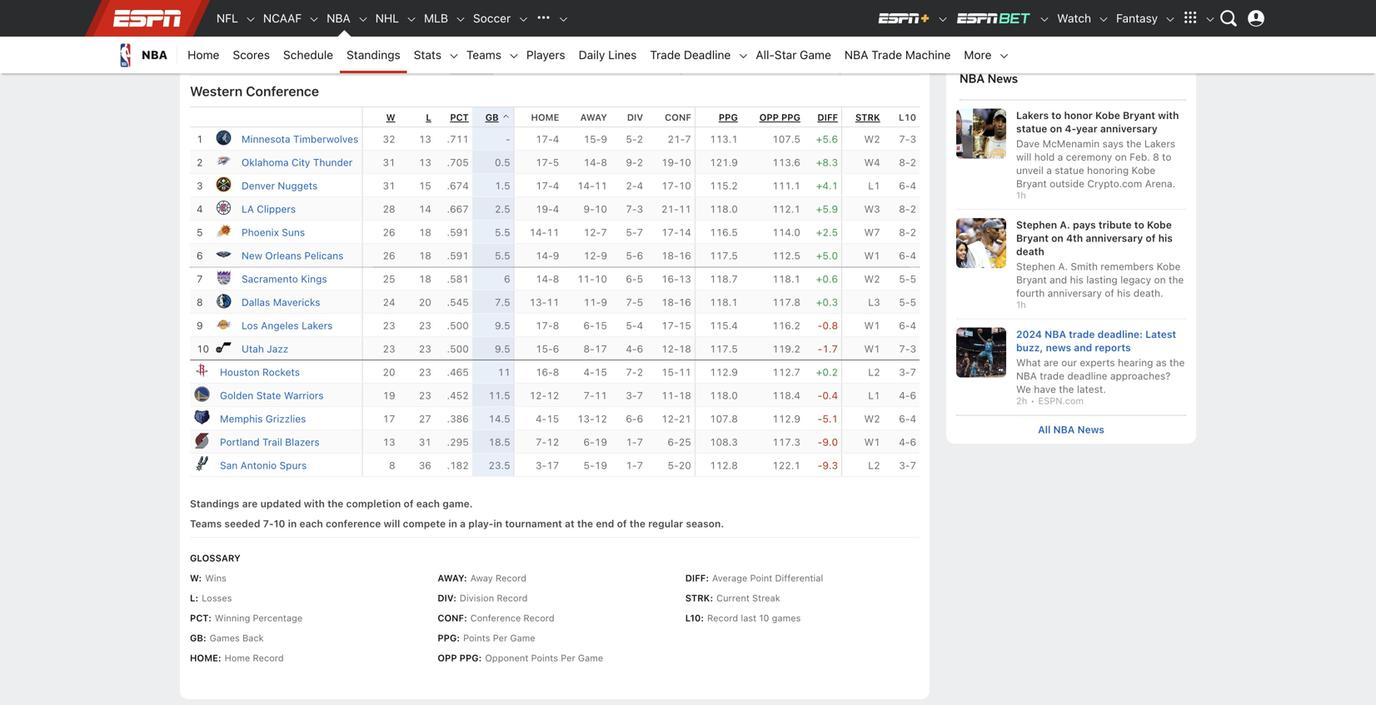 Task type: locate. For each thing, give the bounding box(es) containing it.
1 vertical spatial opp
[[438, 653, 457, 664]]

1h inside lakers to honor kobe bryant with statue on 4-year anniversary dave mcmenamin says the lakers will hold a ceremony on feb. 8 to unveil a statue honoring kobe bryant outside crypto.com arena. 1h
[[1016, 190, 1026, 201]]

+5.6
[[816, 133, 838, 145]]

portland trail blazers
[[220, 437, 320, 448]]

21- for 11
[[662, 203, 679, 215]]

1 horizontal spatial 14-8
[[584, 157, 607, 168]]

memphis grizzlies
[[220, 413, 306, 425]]

2 18-16 from the top
[[662, 297, 691, 308]]

antonio
[[240, 460, 277, 472]]

to
[[1052, 109, 1062, 121], [1162, 151, 1172, 163], [1135, 219, 1145, 231]]

6-19
[[584, 437, 607, 448]]

8- for w4
[[899, 157, 910, 168]]

2 vertical spatial l1
[[868, 390, 880, 402]]

12- for 18
[[662, 343, 679, 355]]

1 vertical spatial l
[[190, 593, 195, 604]]

dal image
[[215, 293, 232, 309]]

spurs
[[280, 460, 307, 472]]

: left losses at the left
[[195, 593, 198, 604]]

: for away
[[464, 573, 467, 584]]

32
[[396, 12, 408, 23], [383, 133, 395, 145]]

3-7
[[899, 367, 916, 378], [626, 390, 643, 402], [899, 460, 916, 472]]

home
[[188, 48, 219, 62], [225, 653, 250, 664]]

no image
[[215, 246, 232, 263]]

19-4
[[536, 203, 559, 215]]

0 vertical spatial 118.0
[[710, 203, 738, 215]]

w2 for 6-
[[864, 413, 880, 425]]

12-12
[[529, 390, 559, 402]]

1 5-5 from the top
[[899, 273, 916, 285]]

2- down espn+ image
[[899, 58, 910, 70]]

soccer
[[473, 11, 511, 25]]

1 vertical spatial conference
[[471, 613, 521, 624]]

14-8 down 14-9
[[536, 273, 559, 285]]

1 9.5 from the top
[[495, 320, 510, 332]]

0 vertical spatial gb
[[485, 112, 499, 123]]

pct for pct : winning percentage
[[190, 613, 208, 624]]

4-15 up 7-12
[[536, 413, 559, 425]]

8 down espn+ image
[[910, 58, 916, 70]]

2 horizontal spatial 17
[[595, 343, 607, 355]]

19 for 3-17
[[595, 460, 607, 472]]

2
[[637, 133, 643, 145], [197, 157, 203, 168], [637, 157, 643, 168], [910, 157, 916, 168], [910, 203, 916, 215], [910, 227, 916, 238], [637, 367, 643, 378]]

2 5.5 from the top
[[495, 250, 510, 262]]

11
[[595, 180, 607, 192], [679, 203, 691, 215], [547, 227, 559, 238], [547, 297, 559, 308], [498, 367, 510, 378], [679, 367, 691, 378], [595, 390, 607, 402]]

1 horizontal spatial standings
[[347, 48, 401, 62]]

: for ppg
[[457, 633, 460, 644]]

3-
[[515, 35, 526, 47], [515, 58, 526, 70], [899, 367, 910, 378], [626, 390, 637, 402], [536, 460, 547, 472], [899, 460, 910, 472]]

4- right 9.0
[[899, 437, 910, 448]]

standings
[[347, 48, 401, 62], [190, 498, 239, 510]]

2 .500 from the top
[[447, 343, 469, 355]]

118.0 up 107.8
[[710, 390, 738, 402]]

17 for 3-17
[[547, 460, 559, 472]]

to inside stephen a. pays tribute to kobe bryant on 4th anniversary of his death stephen a. smith remembers kobe bryant and his lasting legacy on the fourth anniversary of his death. 1h
[[1135, 219, 1145, 231]]

nuggets
[[278, 180, 318, 192]]

will inside 'standings are updated with the completion of each game. teams seeded 7-10 in each conference will compete in a play-in tournament at the end of the regular season.'
[[384, 518, 400, 530]]

1 horizontal spatial 27
[[665, 35, 678, 47]]

1 vertical spatial 9-
[[584, 203, 595, 215]]

away for away : away record
[[438, 573, 464, 584]]

lac image
[[215, 199, 232, 216]]

0 horizontal spatial strk
[[685, 593, 710, 604]]

standings inside 'standings are updated with the completion of each game. teams seeded 7-10 in each conference will compete in a play-in tournament at the end of the regular season.'
[[190, 498, 239, 510]]

lakers to honor kobe bryant with statue on 4-year anniversary dave mcmenamin says the lakers will hold a ceremony on feb. 8 to unveil a statue honoring kobe bryant outside crypto.com arena. 1h
[[1016, 109, 1179, 201]]

.295
[[447, 437, 469, 448]]

3 6-4 from the top
[[899, 320, 916, 332]]

have
[[1034, 384, 1056, 396]]

0 horizontal spatial per
[[493, 633, 508, 644]]

16-
[[662, 273, 679, 285], [536, 367, 553, 378]]

2 horizontal spatial 15-
[[662, 367, 679, 378]]

3-7 right 9.3
[[899, 460, 916, 472]]

1 vertical spatial l10
[[685, 613, 701, 624]]

1 horizontal spatial his
[[1117, 287, 1131, 299]]

2 vertical spatial 11-
[[662, 390, 679, 402]]

home down gb : games back
[[225, 653, 250, 664]]

14 up 3-18
[[526, 12, 539, 23]]

5-27
[[654, 35, 678, 47]]

2 17-4 from the top
[[536, 180, 559, 192]]

6
[[197, 250, 203, 262], [637, 250, 643, 262], [504, 273, 510, 285], [553, 343, 559, 355], [637, 343, 643, 355], [910, 390, 916, 402], [637, 413, 643, 425], [910, 437, 916, 448]]

0 vertical spatial 14-11
[[577, 180, 607, 192]]

7-11
[[584, 390, 607, 402]]

1 horizontal spatial 14
[[526, 12, 539, 23]]

0 vertical spatial l
[[426, 112, 431, 123]]

opp ppg
[[760, 112, 801, 123]]

16- right 6-5
[[662, 273, 679, 285]]

118.1 up 115.4
[[710, 297, 738, 308]]

15- down the '17-8'
[[536, 343, 553, 355]]

19 down 4-19
[[575, 58, 588, 70]]

angeles
[[261, 320, 299, 332]]

8 inside lakers to honor kobe bryant with statue on 4-year anniversary dave mcmenamin says the lakers will hold a ceremony on feb. 8 to unveil a statue honoring kobe bryant outside crypto.com arena. 1h
[[1153, 151, 1160, 163]]

18- for 6
[[662, 250, 679, 262]]

4 6-4 from the top
[[899, 413, 916, 425]]

0 vertical spatial will
[[1016, 151, 1032, 163]]

18- down 16-13
[[662, 297, 679, 308]]

0 vertical spatial 8-2
[[899, 157, 916, 168]]

5-4
[[626, 320, 643, 332]]

1 .500 from the top
[[447, 320, 469, 332]]

2 down 1
[[197, 157, 203, 168]]

2 horizontal spatial a
[[1058, 151, 1063, 163]]

18- for 5
[[662, 297, 679, 308]]

nba link left det icon
[[105, 37, 178, 73]]

more sports image
[[558, 13, 569, 25]]

.591 for 14-11
[[447, 227, 469, 238]]

+8.3
[[816, 157, 838, 168]]

0 horizontal spatial 4-15
[[536, 413, 559, 425]]

7-
[[899, 133, 910, 145], [626, 203, 637, 215], [626, 297, 637, 308], [899, 343, 910, 355], [626, 367, 637, 378], [584, 390, 595, 402], [536, 437, 547, 448], [263, 518, 274, 530]]

0 horizontal spatial diff
[[685, 573, 706, 584]]

approaches?
[[1111, 371, 1171, 382]]

portland
[[220, 437, 260, 448]]

crypto.com
[[1088, 178, 1142, 189]]

3 w2 from the top
[[864, 413, 880, 425]]

pct down l : losses at the bottom left
[[190, 613, 208, 624]]

: for conf
[[464, 613, 467, 624]]

8 up 15-6
[[553, 320, 559, 332]]

will
[[1016, 151, 1032, 163], [384, 518, 400, 530]]

2 .591 from the top
[[447, 250, 469, 262]]

2 in from the left
[[449, 518, 457, 530]]

den image
[[215, 176, 232, 193]]

1 18-16 from the top
[[662, 250, 691, 262]]

19- right "2.5"
[[536, 203, 553, 215]]

0 vertical spatial to
[[1052, 109, 1062, 121]]

0 vertical spatial l10
[[899, 112, 916, 123]]

1 vertical spatial 26
[[383, 250, 395, 262]]

standings for standings
[[347, 48, 401, 62]]

l1 up w3
[[868, 180, 880, 192]]

1 17-4 from the top
[[536, 133, 559, 145]]

14-9
[[536, 250, 559, 262]]

says
[[1103, 138, 1124, 149]]

espn bet image
[[956, 12, 1032, 25], [1039, 13, 1051, 25]]

dallas
[[242, 297, 270, 308]]

17-4 for 14-11
[[536, 180, 559, 192]]

espn bet image left watch
[[1039, 13, 1051, 25]]

15- for 6
[[536, 343, 553, 355]]

gb right pct link
[[485, 112, 499, 123]]

0 horizontal spatial a
[[460, 518, 466, 530]]

1 horizontal spatial to
[[1135, 219, 1145, 231]]

112.8
[[710, 460, 738, 472]]

12 up 6-19 at the bottom of the page
[[595, 413, 607, 425]]

.591 for 14-9
[[447, 250, 469, 262]]

w1 for +5.0
[[864, 250, 880, 262]]

div for div
[[627, 112, 643, 123]]

will for compete
[[384, 518, 400, 530]]

conf down division in the left bottom of the page
[[438, 613, 464, 624]]

timberwolves
[[293, 133, 359, 145]]

record down back
[[253, 653, 284, 664]]

1 vertical spatial statue
[[1055, 164, 1085, 176]]

anniversary inside lakers to honor kobe bryant with statue on 4-year anniversary dave mcmenamin says the lakers will hold a ceremony on feb. 8 to unveil a statue honoring kobe bryant outside crypto.com arena. 1h
[[1101, 123, 1158, 134]]

0 vertical spatial statue
[[1016, 123, 1048, 134]]

31 up 28
[[383, 180, 395, 192]]

18-16 down 17-14
[[662, 250, 691, 262]]

11 up 9-10
[[595, 180, 607, 192]]

5-14
[[515, 12, 539, 23]]

7-3 for 119.2
[[899, 343, 916, 355]]

12- down 9-10
[[584, 227, 601, 238]]

: for strk
[[710, 593, 713, 604]]

sac image
[[215, 269, 232, 286]]

0 vertical spatial points
[[463, 633, 490, 644]]

ncaaf image
[[308, 13, 320, 25]]

6 down the '17-8'
[[553, 343, 559, 355]]

17 left .386
[[383, 413, 395, 425]]

9.5 for 17-8
[[495, 320, 510, 332]]

118.0 for 21-11
[[710, 203, 738, 215]]

what are our experts hearing as the nba trade deadline approaches? we have the latest. element
[[1016, 355, 1186, 396]]

lal image
[[215, 316, 232, 333]]

17 down "6-15"
[[595, 343, 607, 355]]

1
[[197, 133, 203, 145]]

1 vertical spatial 11-
[[584, 297, 601, 308]]

19- for 10
[[662, 157, 679, 168]]

espn more sports home page image
[[531, 6, 556, 31]]

0 vertical spatial 5-5
[[899, 273, 916, 285]]

0 vertical spatial 1-9
[[899, 35, 916, 47]]

1 vertical spatial 5.5
[[495, 250, 510, 262]]

l : losses
[[190, 593, 232, 604]]

0 vertical spatial 1h
[[1016, 190, 1026, 201]]

15-
[[584, 133, 601, 145], [536, 343, 553, 355], [662, 367, 679, 378]]

mcmenamin
[[1043, 138, 1100, 149]]

15- for 9
[[584, 133, 601, 145]]

12 down 16-8
[[547, 390, 559, 402]]

nfl image
[[245, 13, 257, 25]]

1 vertical spatial with
[[304, 498, 325, 510]]

1 horizontal spatial news
[[1078, 424, 1105, 436]]

0 horizontal spatial 14-8
[[536, 273, 559, 285]]

nba right ncaaf "icon"
[[327, 11, 351, 25]]

all nba news link
[[1038, 424, 1105, 436]]

2 18- from the top
[[662, 297, 679, 308]]

6-4 right +4.1
[[899, 180, 916, 192]]

0.8
[[823, 320, 838, 332]]

4- inside lakers to honor kobe bryant with statue on 4-year anniversary dave mcmenamin says the lakers will hold a ceremony on feb. 8 to unveil a statue honoring kobe bryant outside crypto.com arena. 1h
[[1065, 123, 1077, 134]]

2 stephen from the top
[[1016, 261, 1056, 272]]

9 down 12-7
[[601, 250, 607, 262]]

23.5 for .182
[[489, 460, 510, 472]]

utah image
[[215, 339, 232, 356]]

: for diff
[[706, 573, 709, 584]]

nba down the what
[[1016, 371, 1037, 382]]

20 right teams icon at the left of page
[[526, 58, 539, 70]]

record for home : home record
[[253, 653, 284, 664]]

1 vertical spatial 1-7
[[626, 460, 643, 472]]

1 stephen from the top
[[1016, 219, 1057, 231]]

20 down 6-25 on the bottom of page
[[679, 460, 691, 472]]

0 horizontal spatial 9-
[[584, 203, 595, 215]]

teams inside 'standings are updated with the completion of each game. teams seeded 7-10 in each conference will compete in a play-in tournament at the end of the regular season.'
[[190, 518, 222, 530]]

: for l10
[[701, 613, 704, 624]]

nba image
[[357, 13, 369, 25]]

home for home : home record
[[190, 653, 218, 664]]

.500 for 17-
[[447, 320, 469, 332]]

2 2-8 from the top
[[899, 58, 916, 70]]

opp up 107.5
[[760, 112, 779, 123]]

19- for 4
[[536, 203, 553, 215]]

1- for 112.8
[[626, 460, 637, 472]]

1 118.0 from the top
[[710, 203, 738, 215]]

are
[[1044, 357, 1059, 369], [242, 498, 258, 510]]

0 horizontal spatial opp
[[438, 653, 457, 664]]

1 horizontal spatial and
[[1074, 342, 1092, 354]]

0 horizontal spatial in
[[288, 518, 297, 530]]

l2 for -9.3
[[868, 460, 880, 472]]

1h down fourth
[[1016, 300, 1026, 310]]

1 2-8 from the top
[[899, 12, 916, 23]]

a inside 'standings are updated with the completion of each game. teams seeded 7-10 in each conference will compete in a play-in tournament at the end of the regular season.'
[[460, 518, 466, 530]]

19-
[[662, 157, 679, 168], [536, 203, 553, 215]]

0 vertical spatial game
[[800, 48, 831, 62]]

0 horizontal spatial each
[[300, 518, 323, 530]]

espn.com
[[1039, 396, 1084, 407]]

0 vertical spatial 9-
[[626, 157, 637, 168]]

and left lasting
[[1050, 274, 1067, 286]]

19 for 7-12
[[595, 437, 607, 448]]

nhl image
[[406, 13, 417, 25]]

1.7
[[823, 343, 838, 355]]

w2
[[864, 133, 880, 145], [864, 273, 880, 285], [864, 413, 880, 425]]

2 8-2 from the top
[[899, 203, 916, 215]]

l for l : losses
[[190, 593, 195, 604]]

2-8 for w1
[[899, 58, 916, 70]]

opp ppg link
[[760, 112, 801, 123]]

32 up 37
[[396, 12, 408, 23]]

diff for diff : average point differential
[[685, 573, 706, 584]]

rockets
[[262, 367, 300, 378]]

memphis
[[220, 413, 263, 425]]

2 w2 from the top
[[864, 273, 880, 285]]

1 5.5 from the top
[[495, 227, 510, 238]]

death.
[[1134, 287, 1164, 299]]

13-12
[[577, 413, 607, 425]]

8 down 15-9
[[601, 157, 607, 168]]

phx image
[[215, 223, 232, 239]]

w2 up l3 on the top right of the page
[[864, 273, 880, 285]]

11- for 9
[[584, 297, 601, 308]]

diff link
[[818, 112, 838, 123]]

1 horizontal spatial more espn image
[[1205, 13, 1216, 25]]

0 vertical spatial w2
[[864, 133, 880, 145]]

10 inside 'standings are updated with the completion of each game. teams seeded 7-10 in each conference will compete in a play-in tournament at the end of the regular season.'
[[274, 518, 285, 530]]

11 up '11.5'
[[498, 367, 510, 378]]

buzz,
[[1016, 342, 1043, 354]]

a down hold
[[1047, 164, 1052, 176]]

w for w : wins
[[190, 573, 199, 584]]

4-15 up 7-11 at the bottom of page
[[584, 367, 607, 378]]

with inside 'standings are updated with the completion of each game. teams seeded 7-10 in each conference will compete in a play-in tournament at the end of the regular season.'
[[304, 498, 325, 510]]

18-16 for 5-6
[[662, 250, 691, 262]]

2 6-4 from the top
[[899, 250, 916, 262]]

: for gb
[[203, 633, 206, 644]]

the right 'as'
[[1170, 357, 1185, 369]]

0 vertical spatial 18-
[[662, 250, 679, 262]]

2 5-5 from the top
[[899, 297, 916, 308]]

3-17
[[536, 460, 559, 472]]

9 up "6-15"
[[601, 297, 607, 308]]

0 vertical spatial 17
[[595, 343, 607, 355]]

1 1-7 from the top
[[626, 437, 643, 448]]

min image
[[215, 129, 232, 146]]

espn plus image
[[937, 13, 949, 25]]

112.1
[[773, 203, 801, 215]]

1 26 from the top
[[383, 227, 395, 238]]

golden state warriors link
[[220, 390, 324, 402]]

1 horizontal spatial l
[[426, 112, 431, 123]]

0 vertical spatial 16
[[679, 250, 691, 262]]

more espn image
[[1178, 6, 1203, 31], [1205, 13, 1216, 25]]

0 horizontal spatial 112.5
[[697, 58, 726, 70]]

1 vertical spatial 9.5
[[495, 343, 510, 355]]

statue up outside
[[1055, 164, 1085, 176]]

19 down 6-19 at the bottom of the page
[[595, 460, 607, 472]]

12 for 13-
[[595, 413, 607, 425]]

conference up the ppg : points per game
[[471, 613, 521, 624]]

2 l2 from the top
[[868, 460, 880, 472]]

w1 down 'l6'
[[864, 58, 880, 70]]

117.3
[[773, 437, 801, 448]]

ppg down the ppg : points per game
[[460, 653, 479, 664]]

l1 for 6-
[[868, 180, 880, 192]]

of down lasting
[[1105, 287, 1115, 299]]

away left away
[[438, 573, 464, 584]]

117.5 for 18-16
[[710, 250, 738, 262]]

nba link
[[320, 0, 357, 37], [105, 37, 178, 73]]

0 vertical spatial 14-8
[[584, 157, 607, 168]]

w2 for 5-
[[864, 273, 880, 285]]

8- for w7
[[899, 227, 910, 238]]

0 vertical spatial conf
[[665, 112, 691, 123]]

2 117.5 from the top
[[710, 343, 738, 355]]

1 16 from the top
[[679, 250, 691, 262]]

0 vertical spatial 12
[[547, 390, 559, 402]]

5-19
[[584, 460, 607, 472]]

12 up '3-17'
[[547, 437, 559, 448]]

1 horizontal spatial strk
[[856, 112, 880, 123]]

1 vertical spatial 117.5
[[710, 343, 738, 355]]

0 vertical spatial 3-7
[[899, 367, 916, 378]]

kobe down the feb.
[[1132, 164, 1156, 176]]

opp for opp ppg
[[760, 112, 779, 123]]

daily
[[579, 48, 605, 62]]

19 for 3-18
[[575, 35, 588, 47]]

0 horizontal spatial points
[[463, 633, 490, 644]]

8- right w7
[[899, 227, 910, 238]]

0 vertical spatial .500
[[447, 320, 469, 332]]

l1 for 2-
[[868, 12, 880, 23]]

23 for 16-8
[[419, 367, 431, 378]]

utah
[[242, 343, 264, 355]]

w2 for 7-
[[864, 133, 880, 145]]

18- up 16-13
[[662, 250, 679, 262]]

1 8-2 from the top
[[899, 157, 916, 168]]

18-16 down 16-13
[[662, 297, 691, 308]]

21- for 7
[[668, 133, 685, 145]]

1 l2 from the top
[[868, 367, 880, 378]]

17
[[595, 343, 607, 355], [383, 413, 395, 425], [547, 460, 559, 472]]

and inside stephen a. pays tribute to kobe bryant on 4th anniversary of his death stephen a. smith remembers kobe bryant and his lasting legacy on the fourth anniversary of his death. 1h
[[1050, 274, 1067, 286]]

w1 right 9.0
[[864, 437, 880, 448]]

1 vertical spatial 16
[[679, 297, 691, 308]]

points right opponent
[[531, 653, 558, 664]]

5-5 right +0.6
[[899, 273, 916, 285]]

with up arena.
[[1158, 109, 1179, 121]]

2024 nba trade deadline: latest buzz, news and reports element
[[1016, 328, 1186, 355]]

nfl link
[[210, 0, 245, 37]]

2 1h from the top
[[1016, 300, 1026, 310]]

mlb link
[[417, 0, 455, 37]]

nhl link
[[369, 0, 406, 37]]

1 w2 from the top
[[864, 133, 880, 145]]

profile management image
[[1248, 10, 1265, 27]]

26
[[383, 227, 395, 238], [383, 250, 395, 262]]

1 6-4 from the top
[[899, 180, 916, 192]]

nba down 'l6'
[[845, 48, 869, 62]]

list
[[956, 109, 1186, 407]]

will for hold
[[1016, 151, 1032, 163]]

0 vertical spatial 11-
[[577, 273, 595, 285]]

7- down updated
[[263, 518, 274, 530]]

8-2 right w3
[[899, 203, 916, 215]]

19 for 3-20
[[575, 58, 588, 70]]

+0.2
[[816, 367, 838, 378]]

14 for 17-14
[[679, 227, 691, 238]]

3 8-2 from the top
[[899, 227, 916, 238]]

1 .591 from the top
[[447, 227, 469, 238]]

mem image
[[193, 409, 210, 426]]

to right the feb.
[[1162, 151, 1172, 163]]

: for l
[[195, 593, 198, 604]]

gs image
[[193, 386, 210, 403]]

15
[[419, 180, 431, 192], [595, 320, 607, 332], [679, 320, 691, 332], [595, 367, 607, 378], [547, 413, 559, 425]]

watch image
[[1098, 13, 1110, 25]]

will inside lakers to honor kobe bryant with statue on 4-year anniversary dave mcmenamin says the lakers will hold a ceremony on feb. 8 to unveil a statue honoring kobe bryant outside crypto.com arena. 1h
[[1016, 151, 1032, 163]]

0 vertical spatial 2-8
[[899, 12, 916, 23]]

1 horizontal spatial game
[[578, 653, 603, 664]]

1 vertical spatial 4-6
[[899, 390, 916, 402]]

strk right the diff link
[[856, 112, 880, 123]]

2 118.0 from the top
[[710, 390, 738, 402]]

pays
[[1073, 219, 1096, 231]]

diff for diff
[[818, 112, 838, 123]]

2 26 from the top
[[383, 250, 395, 262]]

home down wsh 'icon' at the left of page
[[188, 48, 219, 62]]

conf for conf
[[665, 112, 691, 123]]

8-2 for w4
[[899, 157, 916, 168]]

23 for 15-6
[[419, 343, 431, 355]]

fantasy image
[[1165, 13, 1176, 25]]

opp down the ppg : points per game
[[438, 653, 457, 664]]

1 1h from the top
[[1016, 190, 1026, 201]]

0 vertical spatial conference
[[246, 83, 319, 99]]

25 down 21 at the bottom of the page
[[679, 437, 691, 448]]

new orleans pelicans link
[[242, 250, 344, 262]]

7-3
[[899, 133, 916, 145], [626, 203, 643, 215], [899, 343, 916, 355]]

hou image
[[193, 363, 210, 379]]

0 vertical spatial 4-6
[[626, 343, 643, 355]]

away for away
[[580, 112, 607, 123]]

5-5 for l3
[[899, 297, 916, 308]]

1 vertical spatial 118.1
[[710, 297, 738, 308]]

1 vertical spatial lakers
[[1145, 138, 1176, 149]]

record for away : away record
[[496, 573, 527, 584]]

5-18
[[564, 12, 588, 23]]

wsh image
[[193, 31, 210, 48]]

teams image
[[508, 50, 520, 62]]

8-2 right w7
[[899, 227, 916, 238]]

0 horizontal spatial 13-
[[529, 297, 547, 308]]

1 vertical spatial news
[[1078, 424, 1105, 436]]

0 horizontal spatial home
[[188, 48, 219, 62]]

away up 15-9
[[580, 112, 607, 123]]

2 1-7 from the top
[[626, 460, 643, 472]]

6- right +5.0
[[899, 250, 910, 262]]

6-4 for -5.1
[[899, 413, 916, 425]]

118.0 up 116.5 on the right top
[[710, 203, 738, 215]]

1 117.5 from the top
[[710, 250, 738, 262]]

2 9.5 from the top
[[495, 343, 510, 355]]

1 horizontal spatial away
[[580, 112, 607, 123]]

opponent
[[485, 653, 529, 664]]

okc image
[[215, 153, 232, 169]]

w1 for -9.0
[[864, 437, 880, 448]]

12 for 12-
[[547, 390, 559, 402]]

8- right w3
[[899, 203, 910, 215]]

17-4
[[536, 133, 559, 145], [536, 180, 559, 192]]

2 vertical spatial game
[[578, 653, 603, 664]]

1 18- from the top
[[662, 250, 679, 262]]

dave mcmenamin says the lakers will hold a ceremony on feb. 8 to unveil a statue honoring kobe bryant outside crypto.com arena. element
[[1016, 135, 1186, 190]]

1 horizontal spatial will
[[1016, 151, 1032, 163]]

experts
[[1080, 357, 1115, 369]]

0 horizontal spatial gb
[[190, 633, 203, 644]]

in left tournament
[[494, 518, 502, 530]]

pct for pct
[[450, 112, 469, 123]]

2 vertical spatial w2
[[864, 413, 880, 425]]

w1 for -1.7
[[864, 343, 880, 355]]

to left honor
[[1052, 109, 1062, 121]]

4-6 up 7-2
[[626, 343, 643, 355]]

3-7 for 112.7
[[899, 367, 916, 378]]

record up conf : conference record
[[497, 593, 528, 604]]

12-
[[584, 227, 601, 238], [584, 250, 601, 262], [662, 343, 679, 355], [529, 390, 547, 402], [662, 413, 679, 425]]

.591
[[447, 227, 469, 238], [447, 250, 469, 262]]

31 down w link
[[383, 157, 395, 168]]

5-20
[[668, 460, 691, 472]]

2 16 from the top
[[679, 297, 691, 308]]

0 vertical spatial 25
[[383, 273, 395, 285]]

5.5 left 14-9
[[495, 250, 510, 262]]

0 vertical spatial w
[[386, 112, 395, 123]]

1 vertical spatial 5-5
[[899, 297, 916, 308]]

0.5
[[495, 157, 510, 168]]

22
[[665, 58, 678, 70]]

2024 nba trade deadline: latest buzz, news and reports image
[[956, 328, 1006, 378]]

0 vertical spatial 16-
[[662, 273, 679, 285]]

0 vertical spatial news
[[988, 71, 1018, 86]]

will down completion
[[384, 518, 400, 530]]

-9.7
[[816, 35, 836, 47]]

17- down 19-10
[[662, 180, 679, 192]]

1 vertical spatial div
[[438, 593, 453, 604]]

0 vertical spatial 112.5
[[697, 58, 726, 70]]

9 up machine
[[910, 35, 916, 47]]



Task type: vqa. For each thing, say whether or not it's contained in the screenshot.
34.2
no



Task type: describe. For each thing, give the bounding box(es) containing it.
detroit pistons
[[220, 58, 290, 70]]

8-2 for w3
[[899, 203, 916, 215]]

16-8
[[536, 367, 559, 378]]

1 trade from the left
[[650, 48, 681, 62]]

jazz
[[267, 343, 289, 355]]

7- inside 'standings are updated with the completion of each game. teams seeded 7-10 in each conference will compete in a play-in tournament at the end of the regular season.'
[[263, 518, 274, 530]]

1 horizontal spatial statue
[[1055, 164, 1085, 176]]

3 in from the left
[[494, 518, 502, 530]]

div : division record
[[438, 593, 528, 604]]

l10 for l10
[[899, 112, 916, 123]]

global navigation element
[[105, 0, 1271, 37]]

11 up 14-9
[[547, 227, 559, 238]]

7 right 9.3
[[910, 460, 916, 472]]

+5.0
[[816, 250, 838, 262]]

11 up 13-12 at the left bottom
[[595, 390, 607, 402]]

13 left the 118.7
[[679, 273, 691, 285]]

nba inside global navigation element
[[327, 11, 351, 25]]

4-6 for 117.3
[[899, 437, 916, 448]]

3 left the 'den' icon
[[197, 180, 203, 192]]

stephen a. smith remembers kobe bryant and his lasting legacy on the fourth anniversary of his death. element
[[1016, 258, 1186, 300]]

11 up the '17-8'
[[547, 297, 559, 308]]

w1 for -10.1
[[864, 58, 880, 70]]

0 vertical spatial lakers
[[1016, 109, 1049, 121]]

minnesota
[[242, 133, 290, 145]]

oklahoma city thunder
[[242, 157, 353, 168]]

gb link
[[485, 112, 510, 123]]

the left regular
[[630, 518, 646, 530]]

l10 for l10 : record last 10 games
[[685, 613, 701, 624]]

26 for 14-9
[[383, 250, 395, 262]]

of up remembers in the top right of the page
[[1146, 232, 1156, 244]]

6- right 13-12 at the left bottom
[[626, 413, 637, 425]]

1 vertical spatial 32
[[383, 133, 395, 145]]

8- for w3
[[899, 203, 910, 215]]

6-4 for -0.8
[[899, 320, 916, 332]]

: for w
[[199, 573, 202, 584]]

2 horizontal spatial game
[[800, 48, 831, 62]]

0 horizontal spatial 118.1
[[710, 297, 738, 308]]

are inside the 2024 nba trade deadline: latest buzz, news and reports what are our experts hearing as the nba trade deadline approaches? we have the latest.
[[1044, 357, 1059, 369]]

lakers to honor kobe bryant with statue on 4-year anniversary element
[[1016, 109, 1186, 135]]

18.5
[[489, 437, 510, 448]]

with inside lakers to honor kobe bryant with statue on 4-year anniversary dave mcmenamin says the lakers will hold a ceremony on feb. 8 to unveil a statue honoring kobe bryant outside crypto.com arena. 1h
[[1158, 109, 1179, 121]]

5- left espn more sports home page icon
[[515, 12, 526, 23]]

5- down 7-5
[[626, 320, 637, 332]]

of up the compete
[[404, 498, 414, 510]]

players
[[527, 48, 565, 62]]

: for pct
[[208, 613, 212, 624]]

5- down 6-19 at the bottom of the page
[[584, 460, 595, 472]]

10 left nhl
[[359, 12, 371, 23]]

7 up 19-10
[[685, 133, 691, 145]]

.545
[[447, 297, 469, 308]]

the inside lakers to honor kobe bryant with statue on 4-year anniversary dave mcmenamin says the lakers will hold a ceremony on feb. 8 to unveil a statue honoring kobe bryant outside crypto.com arena. 1h
[[1127, 138, 1142, 149]]

suns
[[282, 227, 305, 238]]

cha image
[[193, 8, 210, 24]]

trade deadline
[[650, 48, 731, 62]]

- for -10.1
[[810, 58, 815, 70]]

4- down 12-12
[[536, 413, 547, 425]]

1 vertical spatial 112.5
[[773, 250, 801, 262]]

-10.1
[[810, 58, 836, 70]]

washington
[[220, 35, 275, 47]]

bryant up death
[[1016, 232, 1049, 244]]

- for -0.4
[[818, 390, 823, 402]]

nba news
[[960, 71, 1018, 86]]

.581
[[447, 273, 469, 285]]

23 for 17-8
[[419, 320, 431, 332]]

0 horizontal spatial nba link
[[105, 37, 178, 73]]

0 horizontal spatial news
[[988, 71, 1018, 86]]

- for -9.7
[[816, 35, 821, 47]]

6 right "0.4"
[[910, 390, 916, 402]]

utah jazz link
[[242, 343, 289, 355]]

players link
[[520, 37, 572, 73]]

detroit
[[220, 58, 252, 70]]

5-5 for w2
[[899, 273, 916, 285]]

opp for opp ppg : opponent points per game
[[438, 653, 457, 664]]

0 horizontal spatial statue
[[1016, 123, 1048, 134]]

bryant up says
[[1123, 109, 1156, 121]]

2 trade from the left
[[872, 48, 902, 62]]

15 up 7-11 at the bottom of page
[[595, 367, 607, 378]]

2-8 for l1
[[899, 12, 916, 23]]

23 for 12-12
[[419, 390, 431, 402]]

scores
[[233, 48, 270, 62]]

div for div : division record
[[438, 593, 453, 604]]

1 horizontal spatial 25
[[679, 437, 691, 448]]

golden
[[220, 390, 254, 402]]

- for -5.1
[[818, 413, 823, 425]]

31 for 15
[[383, 180, 395, 192]]

mlb image
[[455, 13, 467, 25]]

18-16 for 7-5
[[662, 297, 691, 308]]

7.5
[[495, 297, 510, 308]]

117.8
[[773, 297, 801, 308]]

2- down 9-2
[[626, 180, 637, 192]]

1 horizontal spatial points
[[531, 653, 558, 664]]

houston rockets
[[220, 367, 300, 378]]

strk for strk : current streak
[[685, 593, 710, 604]]

thunder
[[313, 157, 353, 168]]

fantasy
[[1117, 11, 1158, 25]]

ppg down conf : conference record
[[438, 633, 457, 644]]

0 vertical spatial 27
[[665, 35, 678, 47]]

8 left 36
[[389, 460, 395, 472]]

advertisement element
[[946, 0, 1196, 46]]

111.1
[[773, 180, 801, 192]]

19 left .452
[[383, 390, 395, 402]]

the up espn.com
[[1059, 384, 1074, 396]]

hornets
[[266, 12, 304, 23]]

17- up the 17-5
[[536, 133, 553, 145]]

1 horizontal spatial 14-11
[[577, 180, 607, 192]]

the inside stephen a. pays tribute to kobe bryant on 4th anniversary of his death stephen a. smith remembers kobe bryant and his lasting legacy on the fourth anniversary of his death. 1h
[[1169, 274, 1184, 286]]

houston rockets link
[[220, 367, 300, 378]]

are inside 'standings are updated with the completion of each game. teams seeded 7-10 in each conference will compete in a play-in tournament at the end of the regular season.'
[[242, 498, 258, 510]]

- for -
[[506, 133, 510, 145]]

sa image
[[193, 456, 210, 473]]

ppg up 107.5
[[781, 112, 801, 123]]

12- for 7
[[584, 227, 601, 238]]

17- down the 17-5
[[536, 180, 553, 192]]

5- down 5-27
[[654, 58, 665, 70]]

.182
[[447, 460, 469, 472]]

espn+ image
[[877, 12, 931, 25]]

15 up 7-12
[[547, 413, 559, 425]]

12-18
[[662, 343, 691, 355]]

5- up 5-6
[[626, 227, 637, 238]]

6-4 for +4.1
[[899, 180, 916, 192]]

1- for 108.3
[[626, 437, 637, 448]]

: for home
[[218, 653, 221, 664]]

16 for 117.5
[[679, 250, 691, 262]]

1 vertical spatial game
[[510, 633, 536, 644]]

1 vertical spatial 14
[[419, 203, 431, 215]]

11 down 17-10
[[679, 203, 691, 215]]

15 left .674
[[419, 180, 431, 192]]

denver nuggets link
[[242, 180, 318, 192]]

1 vertical spatial 27
[[419, 413, 431, 425]]

of right end
[[617, 518, 627, 530]]

1h inside stephen a. pays tribute to kobe bryant on 4th anniversary of his death stephen a. smith remembers kobe bryant and his lasting legacy on the fourth anniversary of his death. 1h
[[1016, 300, 1026, 310]]

all-star game
[[756, 48, 831, 62]]

6- down 13-12 at the left bottom
[[584, 437, 595, 448]]

14 for 5-14
[[526, 12, 539, 23]]

12- for 9
[[584, 250, 601, 262]]

21-11
[[662, 203, 691, 215]]

19-10
[[662, 157, 691, 168]]

3 left 2024 nba trade deadline: latest buzz, news and reports "image"
[[910, 343, 916, 355]]

13 left .705
[[419, 157, 431, 168]]

l3
[[868, 297, 880, 308]]

deadline
[[1068, 371, 1108, 382]]

17 for 8-17
[[595, 343, 607, 355]]

-9.3
[[818, 460, 838, 472]]

20 left .545
[[419, 297, 431, 308]]

5.5 for 14-11
[[495, 227, 510, 238]]

5.1
[[823, 413, 838, 425]]

2-19
[[564, 58, 588, 70]]

4- up 7-2
[[626, 343, 637, 355]]

10 right last in the bottom right of the page
[[759, 613, 769, 624]]

4-6 for 118.4
[[899, 390, 916, 402]]

1 horizontal spatial home
[[225, 653, 250, 664]]

4- right "0.4"
[[899, 390, 910, 402]]

1-7 for 6-19
[[626, 437, 643, 448]]

1 vertical spatial 3-7
[[626, 390, 643, 402]]

12- for 21
[[662, 413, 679, 425]]

1 horizontal spatial 4-15
[[584, 367, 607, 378]]

1- for 112.5
[[611, 58, 622, 70]]

standings link
[[340, 37, 407, 73]]

san antonio spurs
[[220, 460, 307, 472]]

8 left dal icon
[[197, 297, 203, 308]]

0 horizontal spatial trade
[[1040, 371, 1065, 382]]

8- down "6-15"
[[584, 343, 595, 355]]

17- up 12-18
[[662, 320, 679, 332]]

l for l
[[426, 112, 431, 123]]

2 vertical spatial anniversary
[[1048, 287, 1102, 299]]

nba right all on the right bottom
[[1054, 424, 1075, 436]]

0 horizontal spatial 1-9
[[611, 58, 629, 70]]

3- up teams icon at the left of page
[[515, 35, 526, 47]]

112.7
[[773, 367, 801, 378]]

6- down 5-6
[[626, 273, 637, 285]]

8 left the espn plus icon
[[910, 12, 916, 23]]

9-10
[[584, 203, 607, 215]]

3- down 7-12
[[536, 460, 547, 472]]

13- for 11
[[529, 297, 547, 308]]

l10 : record last 10 games
[[685, 613, 801, 624]]

2 horizontal spatial to
[[1162, 151, 1172, 163]]

5- up 5-22
[[654, 35, 665, 47]]

3- down 7-2
[[626, 390, 637, 402]]

2 up 9-2
[[637, 133, 643, 145]]

+0.6
[[816, 273, 838, 285]]

1 horizontal spatial nba link
[[320, 0, 357, 37]]

lakers to honor kobe bryant with statue on 4-year anniversary image
[[956, 109, 1006, 159]]

.674
[[447, 180, 469, 192]]

13-11
[[529, 297, 559, 308]]

more image
[[998, 50, 1010, 62]]

.114
[[425, 58, 446, 70]]

11.5
[[489, 390, 510, 402]]

phoenix suns
[[242, 227, 305, 238]]

list containing lakers to honor kobe bryant with statue on 4-year anniversary
[[956, 109, 1186, 407]]

+2.5
[[816, 227, 838, 238]]

5-6
[[626, 250, 643, 262]]

0 horizontal spatial more espn image
[[1178, 6, 1203, 31]]

grizzlies
[[266, 413, 306, 425]]

28
[[383, 203, 395, 215]]

kings
[[301, 273, 327, 285]]

san antonio spurs link
[[220, 460, 307, 472]]

kobe up death. at the right top of page
[[1157, 261, 1181, 272]]

1 vertical spatial 14-11
[[529, 227, 559, 238]]

feb.
[[1130, 151, 1150, 163]]

0 vertical spatial a
[[1058, 151, 1063, 163]]

3- right 9.3
[[899, 460, 910, 472]]

1 vertical spatial 112.9
[[773, 413, 801, 425]]

5.5 for 14-9
[[495, 250, 510, 262]]

12-7
[[584, 227, 607, 238]]

stats image
[[448, 50, 460, 62]]

2 horizontal spatial lakers
[[1145, 138, 1176, 149]]

37
[[396, 35, 408, 47]]

7- left 15-11
[[626, 367, 637, 378]]

3- right +0.2
[[899, 367, 910, 378]]

3-7 for 122.1
[[899, 460, 916, 472]]

opp ppg : opponent points per game
[[438, 653, 603, 664]]

3-18
[[515, 35, 539, 47]]

and inside the 2024 nba trade deadline: latest buzz, news and reports what are our experts hearing as the nba trade deadline approaches? we have the latest.
[[1074, 342, 1092, 354]]

15 up 12-18
[[679, 320, 691, 332]]

6- down 12-21
[[668, 437, 679, 448]]

lines
[[608, 48, 637, 62]]

0 vertical spatial a.
[[1060, 219, 1070, 231]]

ppg up 113.1
[[719, 112, 738, 123]]

16 for 118.1
[[679, 297, 691, 308]]

nba up news
[[1045, 329, 1066, 341]]

0.4
[[823, 390, 838, 402]]

17-15
[[662, 320, 691, 332]]

9- for 10
[[584, 203, 595, 215]]

9 left lal icon
[[197, 320, 203, 332]]

soccer image
[[518, 13, 529, 25]]

det image
[[193, 54, 210, 71]]

1- up nba trade machine
[[899, 35, 910, 47]]

1 horizontal spatial espn bet image
[[1039, 13, 1051, 25]]

7 left 2024 nba trade deadline: latest buzz, news and reports "image"
[[910, 367, 916, 378]]

washington wizards link
[[220, 35, 316, 47]]

7- up 13-12 at the left bottom
[[584, 390, 595, 402]]

0 horizontal spatial his
[[1070, 274, 1084, 286]]

9 up lines
[[622, 35, 629, 47]]

1 horizontal spatial 118.1
[[773, 273, 801, 285]]

- for -1.7
[[818, 343, 823, 355]]

nba trade machine
[[845, 48, 951, 62]]

9.5 for 15-6
[[495, 343, 510, 355]]

smith
[[1071, 261, 1098, 272]]

6 right 9.0
[[910, 437, 916, 448]]

honoring
[[1087, 164, 1129, 176]]

1 vertical spatial anniversary
[[1086, 232, 1143, 244]]

l1 for 4-
[[868, 390, 880, 402]]

+4.1
[[816, 180, 838, 192]]

10 up 12-7
[[595, 203, 607, 215]]

8-2 for w7
[[899, 227, 916, 238]]

stephen a. pays tribute to kobe bryant on 4th anniversary of his death element
[[1016, 218, 1186, 258]]

strk : current streak
[[685, 593, 781, 604]]

0 horizontal spatial 112.9
[[710, 367, 738, 378]]

6- right 5.1
[[899, 413, 910, 425]]

16- for 8
[[536, 367, 553, 378]]

8 down 14-9
[[553, 273, 559, 285]]

: for div
[[453, 593, 456, 604]]

trade deadline image
[[738, 50, 749, 62]]

0 horizontal spatial lakers
[[302, 320, 333, 332]]

8 down 15-6
[[553, 367, 559, 378]]

6 left 12-21
[[637, 413, 643, 425]]

latest
[[1146, 329, 1177, 341]]

2- up nba trade machine
[[899, 12, 910, 23]]

1 horizontal spatial teams
[[467, 48, 502, 62]]

17-14
[[662, 227, 691, 238]]

strk for strk
[[856, 112, 880, 123]]

118.0 for 11-18
[[710, 390, 738, 402]]

clippers
[[257, 203, 296, 215]]

pistons
[[255, 58, 290, 70]]

1 vertical spatial 4-15
[[536, 413, 559, 425]]

7- left "lakers to honor kobe bryant with statue on 4-year anniversary" image
[[899, 133, 910, 145]]

stephen a. pays tribute to kobe bryant on 4th anniversary of his death image
[[956, 218, 1006, 268]]

14- for 12-9
[[536, 250, 553, 262]]

the right at
[[577, 518, 593, 530]]

machine
[[905, 48, 951, 62]]

0 horizontal spatial espn bet image
[[956, 12, 1032, 25]]

bryant up fourth
[[1016, 274, 1047, 286]]

15 up 8-17 on the left
[[595, 320, 607, 332]]

0 horizontal spatial 17
[[383, 413, 395, 425]]

9 left 12-9
[[553, 250, 559, 262]]

hearing
[[1118, 357, 1153, 369]]

7-3 for 107.5
[[899, 133, 916, 145]]

charlotte hornets link
[[220, 12, 304, 23]]

the up conference
[[328, 498, 344, 510]]

31 for 13
[[383, 157, 395, 168]]

l2 for +0.2
[[868, 367, 880, 378]]

w1 for -0.8
[[864, 320, 880, 332]]

conf : conference record
[[438, 613, 555, 624]]

2 right w7
[[910, 227, 916, 238]]

10 up 11-9
[[595, 273, 607, 285]]

record for conf : conference record
[[524, 613, 555, 624]]

12- for 12
[[529, 390, 547, 402]]

5- up 4-19
[[564, 12, 575, 23]]

15- for 11
[[662, 367, 679, 378]]

11 down 12-18
[[679, 367, 691, 378]]

11- for 10
[[577, 273, 595, 285]]

1 vertical spatial a.
[[1058, 261, 1068, 272]]

completion
[[346, 498, 401, 510]]

: down the ppg : points per game
[[479, 653, 482, 664]]

-1.7
[[818, 343, 838, 355]]

5-2
[[626, 133, 643, 145]]

2024 nba trade deadline: latest buzz, news and reports what are our experts hearing as the nba trade deadline approaches? we have the latest.
[[1016, 329, 1185, 396]]

star
[[775, 48, 797, 62]]

1 horizontal spatial per
[[561, 653, 575, 664]]

1 horizontal spatial conference
[[471, 613, 521, 624]]

phoenix suns link
[[242, 227, 305, 238]]

1 vertical spatial 7-3
[[626, 203, 643, 215]]

1 in from the left
[[288, 518, 297, 530]]

7 down nba icon
[[365, 35, 371, 47]]

0 horizontal spatial to
[[1052, 109, 1062, 121]]

0 vertical spatial trade
[[1069, 329, 1095, 341]]

1 horizontal spatial each
[[416, 498, 440, 510]]

6- down 11-9
[[584, 320, 595, 332]]

2 vertical spatial 31
[[419, 437, 431, 448]]

standings for standings are updated with the completion of each game. teams seeded 7-10 in each conference will compete in a play-in tournament at the end of the regular season.
[[190, 498, 239, 510]]

- for -9.3
[[818, 460, 823, 472]]

1 horizontal spatial a
[[1047, 164, 1052, 176]]

26 for 14-11
[[383, 227, 395, 238]]

- for -0.8
[[818, 320, 823, 332]]

por image
[[193, 433, 210, 449]]

7 left "5-20"
[[637, 460, 643, 472]]

tournament
[[505, 518, 562, 530]]

0 vertical spatial his
[[1159, 232, 1173, 244]]

2 right w4
[[910, 157, 916, 168]]

oklahoma
[[242, 157, 289, 168]]

0 horizontal spatial 25
[[383, 273, 395, 285]]

0 vertical spatial 32
[[396, 12, 408, 23]]

117.5 for 12-18
[[710, 343, 738, 355]]

9-2
[[626, 157, 643, 168]]



